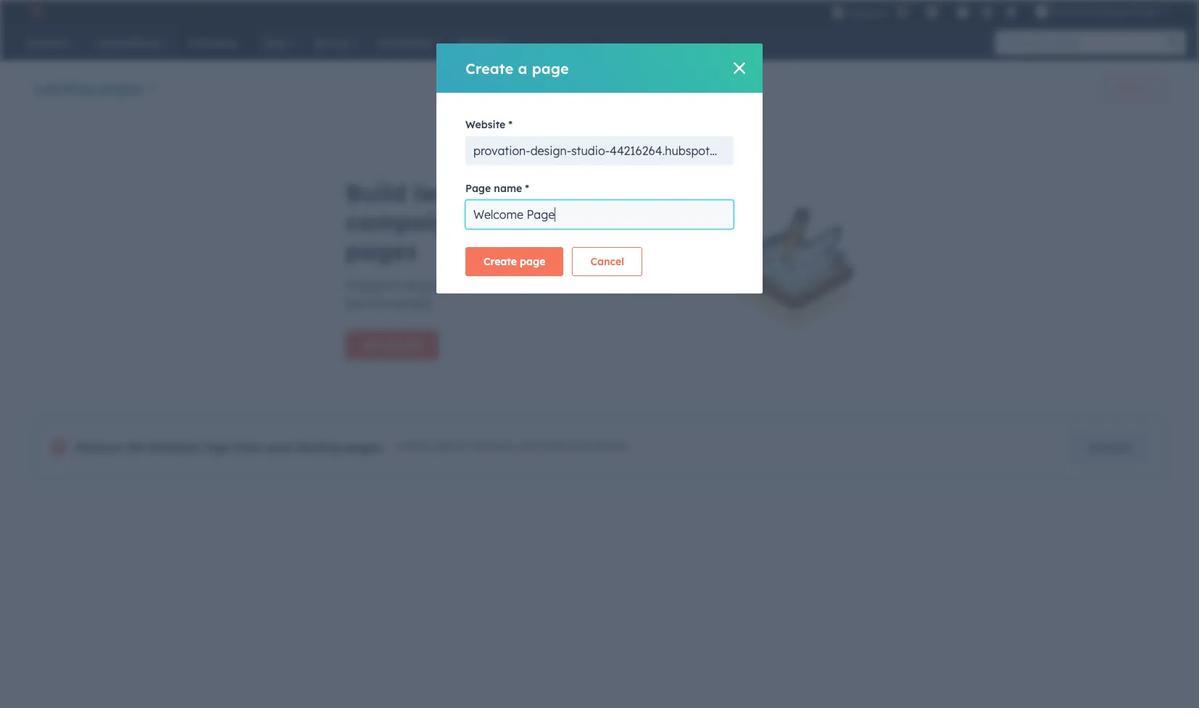 Task type: vqa. For each thing, say whether or not it's contained in the screenshot.
and
yes



Task type: locate. For each thing, give the bounding box(es) containing it.
create
[[466, 59, 514, 77], [1116, 83, 1144, 94], [484, 255, 517, 268]]

create page
[[484, 255, 546, 268]]

upgrade link
[[1069, 433, 1149, 462]]

close image
[[734, 62, 746, 74]]

started
[[385, 339, 421, 352]]

pages.
[[345, 440, 384, 455]]

crm
[[542, 440, 564, 453]]

create inside button
[[484, 255, 517, 268]]

0 horizontal spatial pages
[[99, 79, 143, 97]]

pages right new
[[638, 278, 672, 293]]

2 horizontal spatial pages
[[638, 278, 672, 293]]

0 vertical spatial create
[[466, 59, 514, 77]]

cancel button
[[572, 247, 643, 276]]

page up makes
[[520, 255, 546, 268]]

pages up hubspot's
[[346, 236, 417, 265]]

upgrade
[[848, 7, 887, 18], [1088, 441, 1131, 454]]

create for create a page
[[466, 59, 514, 77]]

get
[[364, 339, 382, 352]]

get started
[[364, 339, 421, 352]]

help button
[[951, 0, 975, 23]]

1 horizontal spatial upgrade
[[1088, 441, 1131, 454]]

provation-
[[474, 144, 531, 158]]

makes
[[526, 278, 562, 293]]

starter.
[[594, 440, 628, 453]]

create up editor
[[484, 255, 517, 268]]

1 horizontal spatial pages
[[346, 236, 417, 265]]

pages
[[99, 79, 143, 97], [346, 236, 417, 265], [638, 278, 672, 293]]

search image
[[1169, 38, 1179, 48]]

build lead-capturing campaigns with landing pages
[[346, 178, 631, 265]]

upgrade inside the upgrade link
[[1088, 441, 1131, 454]]

menu
[[830, 0, 1182, 23]]

create left a
[[466, 59, 514, 77]]

0 vertical spatial pages
[[99, 79, 143, 97]]

create inside popup button
[[1116, 83, 1144, 94]]

james peterson image
[[1036, 5, 1049, 18]]

landing pages banner
[[35, 73, 1165, 106]]

*
[[509, 118, 513, 131], [525, 182, 529, 195]]

name
[[494, 182, 522, 195]]

editor
[[490, 278, 522, 293]]

website *
[[466, 118, 513, 131]]

and-
[[436, 278, 461, 293]]

unlock
[[395, 440, 428, 453]]

drag-
[[405, 278, 436, 293]]

pages inside popup button
[[99, 79, 143, 97]]

website
[[466, 118, 506, 131]]

menu containing provation design studio
[[830, 0, 1182, 23]]

0 vertical spatial landing
[[542, 207, 631, 236]]

the
[[127, 440, 145, 455]]

calling icon button
[[890, 2, 915, 21]]

0 vertical spatial upgrade
[[848, 7, 887, 18]]

Page name * text field
[[466, 200, 734, 229]]

campaigns
[[346, 207, 476, 236]]

landing up cancel 'button'
[[542, 207, 631, 236]]

create for create
[[1116, 83, 1144, 94]]

landing right the your
[[297, 440, 342, 455]]

fast
[[346, 297, 367, 311]]

1 vertical spatial *
[[525, 182, 529, 195]]

1 vertical spatial pages
[[346, 236, 417, 265]]

1 vertical spatial upgrade
[[1088, 441, 1131, 454]]

build
[[346, 178, 406, 207]]

notifications image
[[1005, 7, 1018, 20]]

pages inside the build lead-capturing campaigns with landing pages
[[346, 236, 417, 265]]

1 vertical spatial create
[[1116, 83, 1144, 94]]

* right website
[[509, 118, 513, 131]]

notifications button
[[999, 0, 1024, 23]]

with left crm
[[519, 440, 539, 453]]

pages right landing
[[99, 79, 143, 97]]

with down name
[[483, 207, 534, 236]]

provation design studio
[[1052, 6, 1159, 17]]

create down search hubspot search box
[[1116, 83, 1144, 94]]

get started button
[[346, 331, 439, 360]]

cancel
[[591, 255, 624, 268]]

1 horizontal spatial landing
[[542, 207, 631, 236]]

calling icon image
[[896, 6, 909, 19]]

page
[[466, 182, 491, 195]]

landing
[[542, 207, 631, 236], [297, 440, 342, 455]]

page right a
[[532, 59, 569, 77]]

with
[[483, 207, 534, 236], [519, 440, 539, 453]]

0 horizontal spatial *
[[509, 118, 513, 131]]

page
[[532, 59, 569, 77], [520, 255, 546, 268]]

upgrade image
[[832, 6, 845, 19]]

capturing
[[475, 178, 591, 207]]

* right name
[[525, 182, 529, 195]]

1 vertical spatial landing
[[297, 440, 342, 455]]

design
[[1097, 6, 1128, 17]]

0 vertical spatial with
[[483, 207, 534, 236]]

create button
[[1104, 77, 1165, 100]]

remove
[[76, 440, 123, 455]]

creating
[[565, 278, 610, 293]]

hubspot link
[[17, 3, 54, 20]]

0 vertical spatial page
[[532, 59, 569, 77]]

1 vertical spatial page
[[520, 255, 546, 268]]

landing pages button
[[35, 77, 156, 98]]

page inside button
[[520, 255, 546, 268]]

logo
[[204, 440, 230, 455]]

2 vertical spatial pages
[[638, 278, 672, 293]]

0 horizontal spatial upgrade
[[848, 7, 887, 18]]

upgrade inside menu
[[848, 7, 887, 18]]

pages inside the hubspot's drag-and-drop editor makes creating new pages fast and simple.
[[638, 278, 672, 293]]

2 vertical spatial create
[[484, 255, 517, 268]]

provation-design-studio-44216264.hubspotpagebuilder.com
[[474, 144, 801, 158]]



Task type: describe. For each thing, give the bounding box(es) containing it.
hubspot's
[[346, 278, 402, 293]]

lead-
[[414, 178, 475, 207]]

marketplaces image
[[926, 7, 939, 20]]

drop
[[461, 278, 487, 293]]

and
[[370, 297, 391, 311]]

design-
[[531, 144, 571, 158]]

from
[[234, 440, 262, 455]]

premium
[[431, 440, 473, 453]]

settings link
[[978, 4, 996, 19]]

create a page dialog
[[437, 44, 801, 294]]

new
[[613, 278, 635, 293]]

suite
[[567, 440, 591, 453]]

remove the hubspot logo from your landing pages.
[[76, 440, 384, 455]]

landing pages
[[35, 79, 143, 97]]

create for create page
[[484, 255, 517, 268]]

landing
[[35, 79, 94, 97]]

provation-design-studio-44216264.hubspotpagebuilder.com button
[[466, 136, 801, 165]]

hubspot
[[149, 440, 200, 455]]

create page button
[[466, 247, 564, 276]]

provation design studio button
[[1027, 0, 1181, 23]]

a
[[518, 59, 528, 77]]

studio-
[[571, 144, 610, 158]]

marketplaces button
[[917, 0, 948, 23]]

landing inside the build lead-capturing campaigns with landing pages
[[542, 207, 631, 236]]

page name *
[[466, 182, 529, 195]]

with inside the build lead-capturing campaigns with landing pages
[[483, 207, 534, 236]]

features
[[476, 440, 516, 453]]

studio
[[1130, 6, 1159, 17]]

help image
[[957, 7, 970, 20]]

hubspot image
[[26, 3, 44, 20]]

0 vertical spatial *
[[509, 118, 513, 131]]

unlock premium features with crm suite starter.
[[395, 440, 628, 453]]

44216264.hubspotpagebuilder.com
[[610, 144, 801, 158]]

0 horizontal spatial landing
[[297, 440, 342, 455]]

settings image
[[981, 6, 994, 19]]

hubspot's drag-and-drop editor makes creating new pages fast and simple.
[[346, 278, 672, 311]]

your
[[266, 440, 293, 455]]

search button
[[1162, 30, 1186, 55]]

Search HubSpot search field
[[996, 30, 1173, 55]]

provation
[[1052, 6, 1094, 17]]

simple.
[[395, 297, 433, 311]]

1 vertical spatial with
[[519, 440, 539, 453]]

create a page
[[466, 59, 569, 77]]

1 horizontal spatial *
[[525, 182, 529, 195]]



